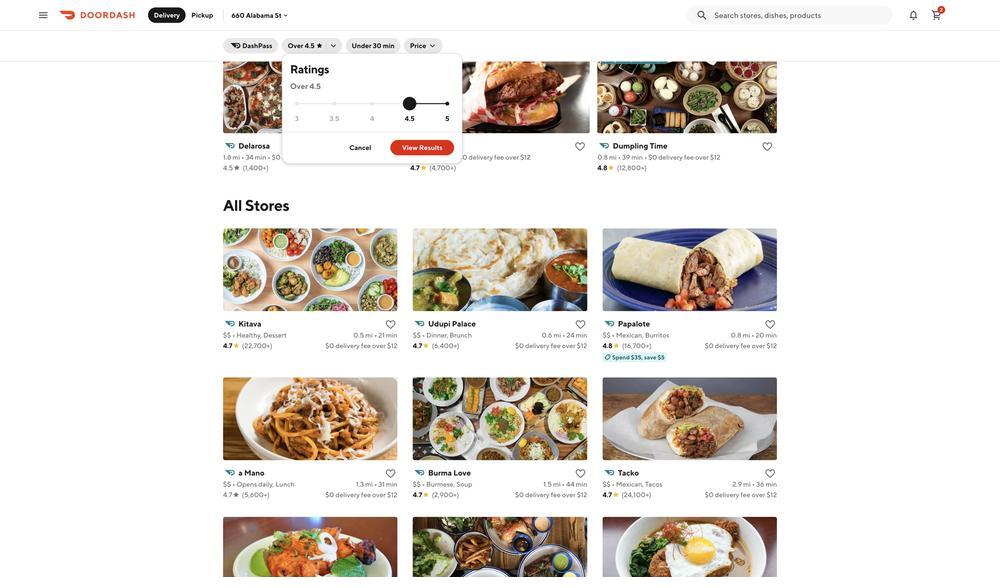 Task type: locate. For each thing, give the bounding box(es) containing it.
2
[[940, 7, 943, 13]]

min right the 24
[[576, 331, 587, 339]]

mi for kitava
[[365, 331, 373, 339]]

click to add this store to your saved list image
[[387, 141, 399, 152], [575, 319, 586, 330], [765, 319, 776, 330], [385, 468, 397, 479], [575, 468, 586, 479]]

lunch
[[275, 480, 295, 488]]

burritos
[[645, 331, 669, 339]]

$​0 delivery fee over $12 down 1.3 mi • 31 min
[[325, 491, 398, 499]]

$​0 delivery fee over $12 for tacko
[[705, 491, 777, 499]]

over 4.5 down ratings
[[290, 82, 321, 91]]

delivery down 0.5
[[336, 342, 360, 350]]

min
[[383, 42, 395, 50], [255, 153, 266, 161], [442, 153, 453, 161], [632, 153, 643, 161], [386, 331, 398, 339], [576, 331, 587, 339], [766, 331, 777, 339], [386, 480, 398, 488], [576, 480, 587, 488], [766, 480, 777, 488]]

ratings
[[290, 62, 329, 76]]

1.3 for 1.3 mi • 31 min
[[356, 480, 364, 488]]

• left 'tacos'
[[612, 480, 615, 488]]

min for 0.8 mi • 20 min
[[766, 331, 777, 339]]

Store search: begin typing to search for stores available on DoorDash text field
[[715, 10, 887, 20]]

•
[[241, 153, 244, 161], [268, 153, 270, 161], [428, 153, 431, 161], [454, 153, 457, 161], [618, 153, 621, 161], [644, 153, 647, 161], [232, 331, 235, 339], [374, 331, 377, 339], [422, 331, 425, 339], [562, 331, 565, 339], [612, 331, 615, 339], [752, 331, 754, 339], [232, 480, 235, 488], [374, 480, 377, 488], [422, 480, 425, 488], [562, 480, 565, 488], [612, 480, 615, 488], [752, 480, 755, 488]]

all right see at the top
[[720, 31, 729, 39]]

save left the $5
[[644, 354, 656, 361]]

4
[[370, 115, 374, 122]]

see
[[707, 31, 719, 39]]

results
[[419, 144, 443, 151]]

$​0 delivery fee over $12 for a mano
[[325, 491, 398, 499]]

4.7 down the view
[[410, 164, 420, 172]]

39
[[622, 153, 630, 161]]

(5,600+)
[[242, 491, 270, 499]]

4.5 down ratings
[[310, 82, 321, 91]]

0.8 left 39
[[598, 153, 608, 161]]

1.3 for 1.3 mi • 32 min • $​0 delivery fee over $12
[[410, 153, 418, 161]]

0 vertical spatial over
[[288, 42, 303, 50]]

click to add this store to your saved list image for udupi palace
[[575, 319, 586, 330]]

click to add this store to your saved list image left the view
[[387, 141, 399, 152]]

min for 1.8 mi • 34 min • $​0 delivery fee over $12
[[255, 153, 266, 161]]

1 vertical spatial 0.8
[[731, 331, 741, 339]]

mi right 1.8 in the left top of the page
[[233, 153, 240, 161]]

mexican, for tacko
[[616, 480, 644, 488]]

$​0 delivery fee over $12 down 0.8 mi • 20 min
[[705, 342, 777, 350]]

save right $65,
[[643, 56, 655, 63]]

1 vertical spatial 4.8
[[603, 342, 613, 350]]

mi left 31
[[365, 480, 373, 488]]

min for 0.8 mi • 39 min • $​0 delivery fee over $12
[[632, 153, 643, 161]]

delivery down the 3
[[282, 153, 306, 161]]

$$ left healthy,
[[223, 331, 231, 339]]

mexican, down tacko
[[616, 480, 644, 488]]

$$ • burmese, soup
[[413, 480, 472, 488]]

1 vertical spatial spend
[[612, 354, 630, 361]]

• left the 24
[[562, 331, 565, 339]]

$12
[[657, 56, 666, 63], [334, 153, 344, 161], [520, 153, 531, 161], [710, 153, 721, 161], [387, 342, 398, 350], [577, 342, 587, 350], [767, 342, 777, 350], [387, 491, 398, 499], [577, 491, 587, 499], [767, 491, 777, 499]]

click to add this store to your saved list image up 0.8 mi • 20 min
[[765, 319, 776, 330]]

mi for a mano
[[365, 480, 373, 488]]

1.3
[[410, 153, 418, 161], [356, 480, 364, 488]]

$$ for burma love
[[413, 480, 421, 488]]

(1,400+)
[[243, 164, 269, 172]]

4.5 down 1.8 in the left top of the page
[[223, 164, 233, 172]]

2 button
[[927, 6, 946, 25]]

1 vertical spatial 1.3
[[356, 480, 364, 488]]

$$ left the dinner,
[[413, 331, 421, 339]]

(22,700+)
[[242, 342, 272, 350]]

click to add this store to your saved list image for dumpling time
[[762, 141, 773, 152]]

0 horizontal spatial 0.8
[[598, 153, 608, 161]]

4.5 up ratings
[[305, 42, 315, 50]]

spend for spend $35, save $5
[[612, 354, 630, 361]]

32
[[433, 153, 440, 161]]

under
[[352, 42, 371, 50]]

• left healthy,
[[232, 331, 235, 339]]

4.7 down $$ • dinner, brunch
[[413, 342, 422, 350]]

delivery
[[154, 11, 180, 19]]

alabama
[[246, 11, 274, 19]]

min for 2.9 mi • 36 min
[[766, 480, 777, 488]]

• down bird at the left of page
[[454, 153, 457, 161]]

4.5
[[305, 42, 315, 50], [310, 82, 321, 91], [405, 115, 415, 122], [223, 164, 233, 172]]

mi right 0.5
[[365, 331, 373, 339]]

34
[[246, 153, 254, 161]]

mi left 20 in the right bottom of the page
[[743, 331, 750, 339]]

5
[[445, 115, 449, 122]]

mi right 1.5
[[553, 480, 561, 488]]

$$ • mexican, tacos
[[603, 480, 662, 488]]

spend left $65,
[[611, 56, 629, 63]]

$$ for kitava
[[223, 331, 231, 339]]

• up spend $35, save $5
[[612, 331, 615, 339]]

delivery down 0.6
[[525, 342, 550, 350]]

0 vertical spatial 1.3
[[410, 153, 418, 161]]

over up 3 stars and over "image"
[[290, 82, 308, 91]]

1.8 mi • 34 min • $​0 delivery fee over $12
[[223, 153, 344, 161]]

see all link
[[701, 27, 735, 43]]

delivery for burma love
[[525, 491, 550, 499]]

$​0 delivery fee over $12 down 1.5
[[515, 491, 587, 499]]

$​0 for burma love
[[515, 491, 524, 499]]

delivery down 0.8 mi • 20 min
[[715, 342, 739, 350]]

click to add this store to your saved list image up 1.3 mi • 31 min
[[385, 468, 397, 479]]

4.7 for kitava
[[223, 342, 233, 350]]

over 4.5 up ratings
[[288, 42, 315, 50]]

$$ right 44
[[603, 480, 611, 488]]

0 vertical spatial 0.8
[[598, 153, 608, 161]]

0 vertical spatial save
[[643, 56, 655, 63]]

4.7 down $$ • burmese, soup
[[413, 491, 422, 499]]

mi right 0.6
[[554, 331, 561, 339]]

all
[[720, 31, 729, 39], [223, 196, 242, 214]]

under 30 min button
[[346, 38, 400, 53]]

delivery down '2.9'
[[715, 491, 739, 499]]

delivery for a mano
[[336, 491, 360, 499]]

over for a mano
[[372, 491, 386, 499]]

min right 44
[[576, 480, 587, 488]]

4 stars and over image
[[370, 102, 374, 105]]

0.8 left 20 in the right bottom of the page
[[731, 331, 741, 339]]

4.7 left (5,600+) at the bottom of the page
[[223, 491, 232, 499]]

all left stores
[[223, 196, 242, 214]]

1.8
[[223, 153, 231, 161]]

over for papalote
[[752, 342, 765, 350]]

1.3 left 31
[[356, 480, 364, 488]]

0 vertical spatial all
[[720, 31, 729, 39]]

1 mexican, from the top
[[616, 331, 644, 339]]

exclusives
[[223, 28, 278, 42]]

mi down view results
[[420, 153, 427, 161]]

spend left $35,
[[612, 354, 630, 361]]

click to add this store to your saved list image
[[574, 141, 586, 152], [762, 141, 773, 152], [385, 319, 397, 330], [765, 468, 776, 479]]

mi for tacko
[[743, 480, 751, 488]]

min for 1.3 mi • 32 min • $​0 delivery fee over $12
[[442, 153, 453, 161]]

fee
[[308, 153, 317, 161], [494, 153, 504, 161], [684, 153, 694, 161], [361, 342, 371, 350], [551, 342, 561, 350], [741, 342, 751, 350], [361, 491, 371, 499], [551, 491, 561, 499], [741, 491, 751, 499]]

dinner,
[[426, 331, 448, 339]]

0 vertical spatial mexican,
[[616, 331, 644, 339]]

min right 30
[[383, 42, 395, 50]]

1 horizontal spatial all
[[720, 31, 729, 39]]

0 horizontal spatial 1.3
[[356, 480, 364, 488]]

$​0 delivery fee over $12 down '2.9'
[[705, 491, 777, 499]]

0 vertical spatial 4.8
[[598, 164, 607, 172]]

4.7 for burma love
[[413, 491, 422, 499]]

min right 31
[[386, 480, 398, 488]]

over inside button
[[288, 42, 303, 50]]

(16,700+)
[[622, 342, 652, 350]]

fee for kitava
[[361, 342, 371, 350]]

min right 32
[[442, 153, 453, 161]]

min for 1.5 mi • 44 min
[[576, 480, 587, 488]]

4.7 down the $$ • mexican, tacos
[[603, 491, 612, 499]]

notification bell image
[[908, 9, 919, 21]]

save
[[643, 56, 655, 63], [644, 354, 656, 361]]

mexican, down papalote
[[616, 331, 644, 339]]

1 horizontal spatial 0.8
[[731, 331, 741, 339]]

over up ratings
[[288, 42, 303, 50]]

min right 36
[[766, 480, 777, 488]]

4.7
[[410, 164, 420, 172], [223, 342, 233, 350], [413, 342, 422, 350], [223, 491, 232, 499], [413, 491, 422, 499], [603, 491, 612, 499]]

min inside button
[[383, 42, 395, 50]]

$​0 delivery fee over $12 down 0.6
[[515, 342, 587, 350]]

• left "burmese,"
[[422, 480, 425, 488]]

min right 34
[[255, 153, 266, 161]]

3.5
[[330, 115, 339, 122]]

3 stars and over image
[[295, 102, 299, 105]]

0.8 for 0.8 mi • 39 min • $​0 delivery fee over $12
[[598, 153, 608, 161]]

0.8
[[598, 153, 608, 161], [731, 331, 741, 339]]

$​0
[[272, 153, 281, 161], [459, 153, 467, 161], [648, 153, 657, 161], [325, 342, 334, 350], [515, 342, 524, 350], [705, 342, 714, 350], [325, 491, 334, 499], [515, 491, 524, 499], [705, 491, 714, 499]]

mi right '2.9'
[[743, 480, 751, 488]]

fee for burma love
[[551, 491, 561, 499]]

click to add this store to your saved list image for burma love
[[575, 468, 586, 479]]

2 mexican, from the top
[[616, 480, 644, 488]]

mi
[[233, 153, 240, 161], [420, 153, 427, 161], [609, 153, 617, 161], [365, 331, 373, 339], [554, 331, 561, 339], [743, 331, 750, 339], [365, 480, 373, 488], [553, 480, 561, 488], [743, 480, 751, 488]]

delivery down 1.5
[[525, 491, 550, 499]]

1 vertical spatial over 4.5
[[290, 82, 321, 91]]

0.5 mi • 21 min
[[353, 331, 398, 339]]

over for udupi palace
[[562, 342, 576, 350]]

4.8
[[598, 164, 607, 172], [603, 342, 613, 350]]

click to add this store to your saved list image up the 0.6 mi • 24 min
[[575, 319, 586, 330]]

1 vertical spatial save
[[644, 354, 656, 361]]

love
[[454, 468, 471, 477]]

click to add this store to your saved list image up 1.5 mi • 44 min
[[575, 468, 586, 479]]

$$
[[223, 331, 231, 339], [413, 331, 421, 339], [603, 331, 611, 339], [223, 480, 231, 488], [413, 480, 421, 488], [603, 480, 611, 488]]

• left the dinner,
[[422, 331, 425, 339]]

over 4.5 inside button
[[288, 42, 315, 50]]

min right 39
[[632, 153, 643, 161]]

min right 21
[[386, 331, 398, 339]]

1.3 mi • 31 min
[[356, 480, 398, 488]]

1.3 down the view
[[410, 153, 418, 161]]

$​0 delivery fee over $12
[[325, 342, 398, 350], [515, 342, 587, 350], [705, 342, 777, 350], [325, 491, 398, 499], [515, 491, 587, 499], [705, 491, 777, 499]]

660
[[231, 11, 245, 19]]

$​0 delivery fee over $12 down 0.5
[[325, 342, 398, 350]]

over
[[319, 153, 332, 161], [505, 153, 519, 161], [695, 153, 709, 161], [372, 342, 386, 350], [562, 342, 576, 350], [752, 342, 765, 350], [372, 491, 386, 499], [562, 491, 576, 499], [752, 491, 765, 499]]

24
[[567, 331, 575, 339]]

the bird
[[426, 141, 456, 150]]

0 vertical spatial over 4.5
[[288, 42, 315, 50]]

• left 20 in the right bottom of the page
[[752, 331, 754, 339]]

4.8 left (12,800+)
[[598, 164, 607, 172]]

4.8 left (16,700+)
[[603, 342, 613, 350]]

(4,700+)
[[429, 164, 456, 172]]

mexican,
[[616, 331, 644, 339], [616, 480, 644, 488]]

4.5 up the view
[[405, 115, 415, 122]]

$$ right the 24
[[603, 331, 611, 339]]

daily,
[[258, 480, 274, 488]]

min right 20 in the right bottom of the page
[[766, 331, 777, 339]]

$​0 for a mano
[[325, 491, 334, 499]]

exclusives link
[[223, 27, 278, 43]]

4.7 down $$ • healthy, dessert
[[223, 342, 233, 350]]

0 vertical spatial spend
[[611, 56, 629, 63]]

$$ left opens
[[223, 480, 231, 488]]

$$ • healthy, dessert
[[223, 331, 287, 339]]

31
[[378, 480, 385, 488]]

see all
[[707, 31, 729, 39]]

delivery down 1.3 mi • 31 min
[[336, 491, 360, 499]]

tacos
[[645, 480, 662, 488]]

pickup button
[[186, 7, 219, 23]]

$$ • dinner, brunch
[[413, 331, 472, 339]]

2.9 mi • 36 min
[[733, 480, 777, 488]]

1.5
[[543, 480, 552, 488]]

fee for udupi palace
[[551, 342, 561, 350]]

click to add this store to your saved list image for the bird
[[574, 141, 586, 152]]

click to add this store to your saved list image for delarosa
[[387, 141, 399, 152]]

click to add this store to your saved list image for papalote
[[765, 319, 776, 330]]

1 vertical spatial mexican,
[[616, 480, 644, 488]]

1 vertical spatial all
[[223, 196, 242, 214]]

spend for spend $65, save $12
[[611, 56, 629, 63]]

1 horizontal spatial 1.3
[[410, 153, 418, 161]]

$$ left "burmese,"
[[413, 480, 421, 488]]

kitava
[[239, 319, 261, 328]]



Task type: vqa. For each thing, say whether or not it's contained in the screenshot.
(24,100+)
yes



Task type: describe. For each thing, give the bounding box(es) containing it.
• up (1,400+)
[[268, 153, 270, 161]]

burma
[[428, 468, 452, 477]]

st
[[275, 11, 282, 19]]

bird
[[441, 141, 456, 150]]

$​0 delivery fee over $12 for papalote
[[705, 342, 777, 350]]

dashpass button
[[223, 38, 278, 53]]

previous button of carousel image
[[745, 30, 755, 40]]

healthy,
[[237, 331, 262, 339]]

the
[[426, 141, 439, 150]]

4.8 for (16,700+)
[[603, 342, 613, 350]]

$​0 for udupi palace
[[515, 342, 524, 350]]

pickup
[[191, 11, 213, 19]]

1.5 mi • 44 min
[[543, 480, 587, 488]]

(2,900+)
[[432, 491, 459, 499]]

• left 32
[[428, 153, 431, 161]]

0 items, open order cart image
[[931, 9, 942, 21]]

• left opens
[[232, 480, 235, 488]]

mi for udupi palace
[[554, 331, 561, 339]]

delivery down "time" at the top of the page
[[659, 153, 683, 161]]

$65,
[[630, 56, 642, 63]]

$$ for udupi palace
[[413, 331, 421, 339]]

dashpass
[[242, 42, 272, 50]]

view results
[[402, 144, 443, 151]]

0.8 mi • 20 min
[[731, 331, 777, 339]]

delivery for tacko
[[715, 491, 739, 499]]

udupi
[[428, 319, 451, 328]]

over for kitava
[[372, 342, 386, 350]]

1.3 mi • 32 min • $​0 delivery fee over $12
[[410, 153, 531, 161]]

delivery for kitava
[[336, 342, 360, 350]]

spend $35, save $5
[[612, 354, 665, 361]]

30
[[373, 42, 382, 50]]

min for 0.5 mi • 21 min
[[386, 331, 398, 339]]

delivery right 32
[[469, 153, 493, 161]]

dumpling
[[613, 141, 648, 150]]

delivery for papalote
[[715, 342, 739, 350]]

• left 21
[[374, 331, 377, 339]]

delivery for udupi palace
[[525, 342, 550, 350]]

0.8 mi • 39 min • $​0 delivery fee over $12
[[598, 153, 721, 161]]

delivery button
[[148, 7, 186, 23]]

$​0 for kitava
[[325, 342, 334, 350]]

cancel button
[[338, 140, 383, 155]]

burma love
[[428, 468, 471, 477]]

mi left 39
[[609, 153, 617, 161]]

a mano
[[239, 468, 265, 477]]

tacko
[[618, 468, 639, 477]]

delarosa
[[239, 141, 270, 150]]

• left 34
[[241, 153, 244, 161]]

(12,800+)
[[617, 164, 647, 172]]

• down dumpling time
[[644, 153, 647, 161]]

cancel
[[349, 144, 371, 151]]

mi for burma love
[[553, 480, 561, 488]]

price
[[410, 42, 426, 50]]

20
[[756, 331, 764, 339]]

min for 0.6 mi • 24 min
[[576, 331, 587, 339]]

0 horizontal spatial all
[[223, 196, 242, 214]]

a
[[239, 468, 243, 477]]

udupi palace
[[428, 319, 476, 328]]

time
[[650, 141, 668, 150]]

over 4.5 button
[[282, 38, 342, 53]]

$$ • opens daily, lunch
[[223, 480, 295, 488]]

660 alabama st button
[[231, 11, 289, 19]]

brunch
[[450, 331, 472, 339]]

1 vertical spatial over
[[290, 82, 308, 91]]

over for tacko
[[752, 491, 765, 499]]

4.7 for tacko
[[603, 491, 612, 499]]

min for 1.3 mi • 31 min
[[386, 480, 398, 488]]

$$ • mexican, burritos
[[603, 331, 669, 339]]

• left 31
[[374, 480, 377, 488]]

4.7 for a mano
[[223, 491, 232, 499]]

mi for papalote
[[743, 331, 750, 339]]

view results button
[[391, 140, 454, 155]]

$​0 delivery fee over $12 for udupi palace
[[515, 342, 587, 350]]

$​0 delivery fee over $12 for kitava
[[325, 342, 398, 350]]

open menu image
[[38, 9, 49, 21]]

3.5 stars and over image
[[333, 102, 336, 105]]

3
[[295, 115, 299, 122]]

click to add this store to your saved list image for tacko
[[765, 468, 776, 479]]

fee for a mano
[[361, 491, 371, 499]]

4.8 for (12,800+)
[[598, 164, 607, 172]]

stores
[[245, 196, 289, 214]]

fee for papalote
[[741, 342, 751, 350]]

0.5
[[353, 331, 364, 339]]

660 alabama st
[[231, 11, 282, 19]]

$​0 delivery fee over $12 for burma love
[[515, 491, 587, 499]]

5 stars and over image
[[445, 102, 449, 105]]

4.5 inside button
[[305, 42, 315, 50]]

• left 39
[[618, 153, 621, 161]]

4.7 for udupi palace
[[413, 342, 422, 350]]

$35,
[[631, 354, 643, 361]]

36
[[756, 480, 764, 488]]

$​0 for tacko
[[705, 491, 714, 499]]

papalote
[[618, 319, 650, 328]]

fee for tacko
[[741, 491, 751, 499]]

(6,400+)
[[432, 342, 459, 350]]

• left 36
[[752, 480, 755, 488]]

opens
[[237, 480, 257, 488]]

price button
[[404, 38, 443, 53]]

$$ for a mano
[[223, 480, 231, 488]]

over for burma love
[[562, 491, 576, 499]]

0.6
[[542, 331, 552, 339]]

$​0 for papalote
[[705, 342, 714, 350]]

mano
[[244, 468, 265, 477]]

click to add this store to your saved list image for a mano
[[385, 468, 397, 479]]

burmese,
[[426, 480, 455, 488]]

• left 44
[[562, 480, 565, 488]]

$5
[[658, 354, 665, 361]]

save for $12
[[643, 56, 655, 63]]

dumpling time
[[613, 141, 668, 150]]

21
[[378, 331, 385, 339]]

0.8 for 0.8 mi • 20 min
[[731, 331, 741, 339]]

2.9
[[733, 480, 742, 488]]

all stores
[[223, 196, 289, 214]]

save for $5
[[644, 354, 656, 361]]

0.6 mi • 24 min
[[542, 331, 587, 339]]

click to add this store to your saved list image for kitava
[[385, 319, 397, 330]]

dessert
[[263, 331, 287, 339]]

$$ for papalote
[[603, 331, 611, 339]]

mexican, for papalote
[[616, 331, 644, 339]]

all inside see all link
[[720, 31, 729, 39]]

$$ for tacko
[[603, 480, 611, 488]]

(24,100+)
[[622, 491, 651, 499]]

palace
[[452, 319, 476, 328]]

under 30 min
[[352, 42, 395, 50]]

next button of carousel image
[[765, 30, 774, 40]]



